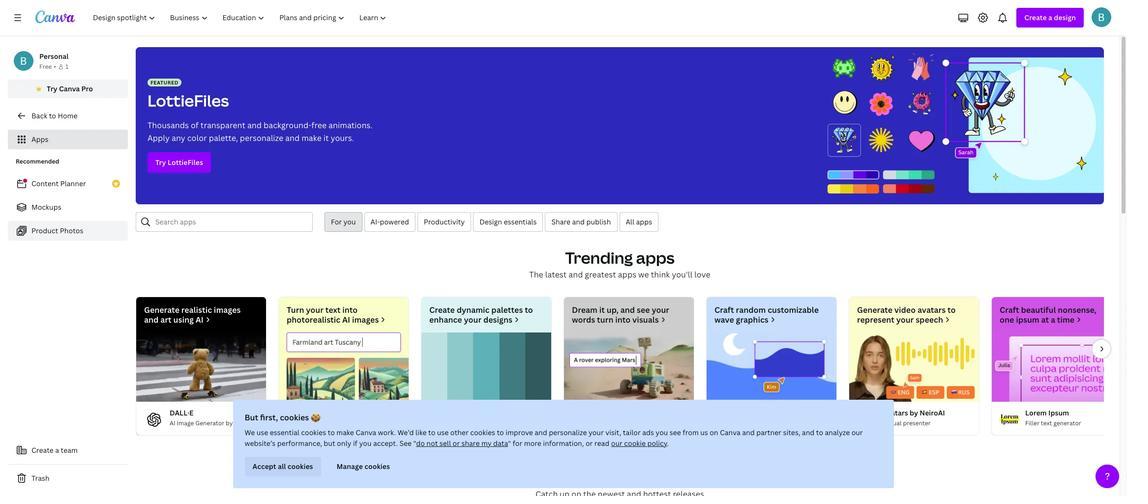 Task type: vqa. For each thing, say whether or not it's contained in the screenshot.
your
yes



Task type: describe. For each thing, give the bounding box(es) containing it.
read
[[595, 439, 610, 449]]

turn
[[287, 305, 304, 316]]

1
[[65, 62, 68, 71]]

apps link
[[8, 130, 128, 150]]

free
[[39, 62, 52, 71]]

generator
[[195, 419, 224, 428]]

to right back
[[49, 111, 56, 120]]

create for create a team
[[31, 446, 54, 455]]

we use essential cookies to make canva work. we'd like to use other cookies to improve and personalize your visit, tailor ads you see from us on canva and partner sites, and to analyze our website's performance, but only if you accept. see "
[[245, 428, 863, 449]]

palettes for color
[[499, 419, 522, 428]]

it inside thousands of transparent and background-free animations. apply any color palette, personalize and make it yours.
[[324, 133, 329, 144]]

from
[[683, 428, 699, 438]]

ai inside turn your text into photorealistic ai images
[[342, 315, 350, 326]]

by for turn your text into photorealistic ai images
[[367, 419, 374, 428]]

essentials
[[504, 217, 537, 227]]

🍪
[[311, 413, 321, 423]]

image
[[177, 419, 194, 428]]

wave generator image
[[715, 410, 734, 430]]

featured
[[150, 79, 179, 86]]

and right new
[[575, 467, 605, 488]]

top level navigation element
[[87, 8, 395, 28]]

we'd
[[398, 428, 414, 438]]

by inside the avatars by neiroai virtual presenter
[[910, 409, 918, 418]]

1 horizontal spatial you
[[359, 439, 372, 449]]

visit,
[[606, 428, 622, 438]]

personalize inside the we use essential cookies to make canva work. we'd like to use other cookies to improve and personalize your visit, tailor ads you see from us on canva and partner sites, and to analyze our website's performance, but only if you accept. see "
[[549, 428, 587, 438]]

think
[[651, 270, 670, 280]]

apps for all
[[636, 217, 652, 227]]

generate video avatars to represent your speech
[[857, 305, 956, 326]]

design essentials
[[480, 217, 537, 227]]

ai inside dall·e ai image generator by openai
[[170, 419, 175, 428]]

do not sell or share my data link
[[416, 439, 508, 449]]

manage
[[337, 462, 363, 472]]

2 vertical spatial apps
[[618, 270, 636, 280]]

and right sites,
[[802, 428, 815, 438]]

trending
[[565, 247, 633, 269]]

we
[[245, 428, 255, 438]]

craft beautiful nonsense, one ipsum at a time
[[1000, 305, 1097, 326]]

1 vertical spatial you
[[656, 428, 668, 438]]

your for generate video avatars to represent your speech
[[896, 315, 914, 326]]

1 vertical spatial magic media image
[[572, 410, 592, 430]]

cookies right all
[[288, 462, 313, 472]]

craft for one
[[1000, 305, 1019, 316]]

palettes for dynamic
[[491, 305, 523, 316]]

avatars
[[918, 305, 946, 316]]

any
[[172, 133, 185, 144]]

generate for generate wave graphics
[[740, 419, 766, 428]]

0 vertical spatial shade image
[[421, 333, 551, 402]]

but
[[324, 439, 335, 449]]

images inside generate realistic images and art using ai
[[214, 305, 241, 316]]

wave inside craft random customizable wave graphics
[[715, 315, 734, 326]]

team
[[61, 446, 78, 455]]

featured lottiefiles
[[148, 79, 229, 111]]

to inside the generate video avatars to represent your speech
[[948, 305, 956, 316]]

data
[[494, 439, 508, 449]]

dream it up, and see your words turn into visuals
[[572, 305, 669, 326]]

text inside lorem ipsum filler text generator
[[1041, 419, 1052, 428]]

1 use from the left
[[257, 428, 268, 438]]

try for try canva pro
[[47, 84, 57, 93]]

2 or from the left
[[586, 439, 593, 449]]

by for generate realistic images and art using ai
[[226, 419, 233, 428]]

lorem ipsum image
[[1000, 410, 1020, 430]]

see inside the we use essential cookies to make canva work. we'd like to use other cookies to improve and personalize your visit, tailor ads you see from us on canva and partner sites, and to analyze our website's performance, but only if you accept. see "
[[670, 428, 681, 438]]

" inside the we use essential cookies to make canva work. we'd like to use other cookies to improve and personalize your visit, tailor ads you see from us on canva and partner sites, and to analyze our website's performance, but only if you accept. see "
[[414, 439, 416, 449]]

new
[[538, 467, 572, 488]]

dall·e image
[[136, 333, 266, 402]]

cookies down the 🍪
[[301, 428, 326, 438]]

0 vertical spatial avatars by neiroai image
[[849, 333, 979, 402]]

realistic
[[181, 305, 212, 316]]

essential
[[270, 428, 300, 438]]

pro
[[81, 84, 93, 93]]

more
[[524, 439, 542, 449]]

generate color palettes
[[455, 419, 522, 428]]

publish
[[586, 217, 611, 227]]

ipsum
[[1016, 315, 1040, 326]]

canva inside button
[[59, 84, 80, 93]]

2 horizontal spatial canva
[[720, 428, 741, 438]]

but first, cookies 🍪 dialog
[[233, 400, 894, 489]]

planner
[[60, 179, 86, 188]]

do not sell or share my data " for more information, or read our cookie policy .
[[416, 439, 669, 449]]

trash link
[[8, 469, 128, 489]]

imagen ai image generator by google
[[312, 409, 396, 428]]

on
[[710, 428, 719, 438]]

ai-powered
[[371, 217, 409, 227]]

using
[[173, 315, 194, 326]]

0 vertical spatial magic media image
[[564, 333, 694, 402]]

make inside the we use essential cookies to make canva work. we'd like to use other cookies to improve and personalize your visit, tailor ads you see from us on canva and partner sites, and to analyze our website's performance, but only if you accept. see "
[[337, 428, 354, 438]]

content planner link
[[8, 174, 128, 194]]

but first, cookies 🍪
[[245, 413, 321, 423]]

generate for generate video avatars to represent your speech
[[857, 305, 893, 316]]

ai-powered button
[[364, 212, 415, 232]]

your inside turn your text into photorealistic ai images
[[306, 305, 324, 316]]

try canva pro button
[[8, 80, 128, 98]]

noteworthy
[[608, 467, 702, 488]]

tailor
[[623, 428, 641, 438]]

generate wave graphics
[[740, 419, 808, 428]]

ai left media
[[598, 419, 603, 428]]

accept.
[[373, 439, 398, 449]]

1 or from the left
[[453, 439, 460, 449]]

but
[[245, 413, 259, 423]]

1 horizontal spatial color
[[483, 419, 497, 428]]

try for try lottiefiles
[[155, 158, 166, 167]]

create dynamic palettes to enhance your designs
[[429, 305, 533, 326]]

design
[[480, 217, 502, 227]]

productivity
[[424, 217, 465, 227]]

your for create dynamic palettes to enhance your designs
[[464, 315, 482, 326]]

share
[[462, 439, 480, 449]]

a preview image of the app named "lottiefiles" showing multiple animations with different color palettes image
[[825, 47, 1104, 205]]

and inside trending apps the latest and greatest apps we think you'll love
[[569, 270, 583, 280]]

it inside dream it up, and see your words turn into visuals
[[599, 305, 605, 316]]

create a design
[[1025, 13, 1076, 22]]

for
[[513, 439, 523, 449]]

not
[[427, 439, 438, 449]]

lorem ipsum filler text generator
[[1025, 409, 1081, 428]]

only
[[337, 439, 352, 449]]

generate for generate realistic images and art using ai
[[144, 305, 179, 316]]

for you
[[331, 217, 356, 227]]

craft random customizable wave graphics
[[715, 305, 819, 326]]

designs
[[483, 315, 512, 326]]

list containing content planner
[[8, 174, 128, 241]]

lottiefiles for try lottiefiles
[[168, 158, 203, 167]]

and right transparent
[[247, 120, 262, 131]]

create a team
[[31, 446, 78, 455]]

policy
[[648, 439, 668, 449]]

other
[[451, 428, 469, 438]]

apps for trending
[[636, 247, 675, 269]]

share and publish
[[552, 217, 611, 227]]

enhance
[[429, 315, 462, 326]]

see inside dream it up, and see your words turn into visuals
[[637, 305, 650, 316]]

you inside button
[[344, 217, 356, 227]]

avatars
[[883, 409, 908, 418]]

home
[[58, 111, 77, 120]]

design essentials button
[[473, 212, 543, 232]]

productivity button
[[417, 212, 471, 232]]

into inside turn your text into photorealistic ai images
[[342, 305, 358, 316]]

your for dream it up, and see your words turn into visuals
[[652, 305, 669, 316]]

media
[[605, 419, 622, 428]]

all
[[278, 462, 286, 472]]

thousands
[[148, 120, 189, 131]]



Task type: locate. For each thing, give the bounding box(es) containing it.
into right turn on the right of the page
[[615, 315, 631, 326]]

personal
[[39, 52, 69, 61]]

2 vertical spatial create
[[31, 446, 54, 455]]

1 horizontal spatial see
[[670, 428, 681, 438]]

0 horizontal spatial see
[[637, 305, 650, 316]]

apply
[[148, 133, 170, 144]]

0 horizontal spatial color
[[187, 133, 207, 144]]

•
[[54, 62, 56, 71]]

generator inside imagen ai image generator by google
[[338, 419, 366, 428]]

to up the data
[[497, 428, 504, 438]]

apps right all
[[636, 217, 652, 227]]

1 vertical spatial it
[[599, 305, 605, 316]]

1 horizontal spatial personalize
[[549, 428, 587, 438]]

dall·e image
[[144, 410, 164, 430]]

0 vertical spatial apps
[[636, 217, 652, 227]]

apps up think in the bottom right of the page
[[636, 247, 675, 269]]

0 horizontal spatial into
[[342, 305, 358, 316]]

apps inside all apps "button"
[[636, 217, 652, 227]]

craft left beautiful
[[1000, 305, 1019, 316]]

of
[[191, 120, 199, 131]]

your left the speech
[[896, 315, 914, 326]]

0 horizontal spatial use
[[257, 428, 268, 438]]

by left google
[[367, 419, 374, 428]]

ai right photorealistic
[[342, 315, 350, 326]]

a left team
[[55, 446, 59, 455]]

ads
[[643, 428, 654, 438]]

new and noteworthy
[[538, 467, 702, 488]]

0 vertical spatial our
[[852, 428, 863, 438]]

create left design
[[1025, 13, 1047, 22]]

partner
[[757, 428, 782, 438]]

0 vertical spatial make
[[302, 133, 322, 144]]

2 horizontal spatial create
[[1025, 13, 1047, 22]]

canva left pro
[[59, 84, 80, 93]]

you up policy
[[656, 428, 668, 438]]

magic media image
[[564, 333, 694, 402], [572, 410, 592, 430]]

palettes inside create dynamic palettes to enhance your designs
[[491, 305, 523, 316]]

lorem
[[1025, 409, 1047, 418]]

" left for
[[508, 439, 511, 449]]

and right the latest
[[569, 270, 583, 280]]

you
[[344, 217, 356, 227], [656, 428, 668, 438], [359, 439, 372, 449]]

1 horizontal spatial it
[[599, 305, 605, 316]]

generator down ipsum
[[1054, 419, 1081, 428]]

1 vertical spatial graphics
[[784, 419, 808, 428]]

your inside create dynamic palettes to enhance your designs
[[464, 315, 482, 326]]

0 vertical spatial palettes
[[491, 305, 523, 316]]

1 vertical spatial wave
[[768, 419, 782, 428]]

1 vertical spatial text
[[1041, 419, 1052, 428]]

make down free
[[302, 133, 322, 144]]

images inside turn your text into photorealistic ai images
[[352, 315, 379, 326]]

1 vertical spatial personalize
[[549, 428, 587, 438]]

1 vertical spatial a
[[1051, 315, 1055, 326]]

your up read
[[589, 428, 604, 438]]

create inside dropdown button
[[1025, 13, 1047, 22]]

create left dynamic
[[429, 305, 455, 316]]

create left team
[[31, 446, 54, 455]]

back
[[31, 111, 47, 120]]

background-
[[264, 120, 311, 131]]

website's
[[245, 439, 276, 449]]

0 horizontal spatial canva
[[59, 84, 80, 93]]

0 vertical spatial wave
[[715, 315, 734, 326]]

accept all cookies button
[[245, 457, 321, 477]]

0 vertical spatial it
[[324, 133, 329, 144]]

generator up if
[[338, 419, 366, 428]]

0 vertical spatial text
[[325, 305, 341, 316]]

personalize down background-
[[240, 133, 283, 144]]

latest
[[545, 270, 567, 280]]

1 horizontal spatial images
[[352, 315, 379, 326]]

by
[[910, 409, 918, 418], [226, 419, 233, 428], [367, 419, 374, 428]]

by inside imagen ai image generator by google
[[367, 419, 374, 428]]

2 horizontal spatial by
[[910, 409, 918, 418]]

" right see
[[414, 439, 416, 449]]

2 vertical spatial a
[[55, 446, 59, 455]]

ai left the image
[[312, 419, 318, 428]]

canva
[[59, 84, 80, 93], [356, 428, 377, 438], [720, 428, 741, 438]]

0 vertical spatial create
[[1025, 13, 1047, 22]]

see right up,
[[637, 305, 650, 316]]

or left read
[[586, 439, 593, 449]]

use up website's
[[257, 428, 268, 438]]

0 horizontal spatial graphics
[[736, 315, 769, 326]]

palettes up the improve
[[499, 419, 522, 428]]

2 horizontal spatial you
[[656, 428, 668, 438]]

0 horizontal spatial you
[[344, 217, 356, 227]]

1 vertical spatial see
[[670, 428, 681, 438]]

1 vertical spatial color
[[483, 419, 497, 428]]

manage cookies button
[[329, 457, 398, 477]]

0 horizontal spatial text
[[325, 305, 341, 316]]

my
[[482, 439, 492, 449]]

color up my
[[483, 419, 497, 428]]

graphics
[[736, 315, 769, 326], [784, 419, 808, 428]]

0 vertical spatial you
[[344, 217, 356, 227]]

dream
[[572, 305, 598, 316]]

we
[[638, 270, 649, 280]]

cookies up the essential on the bottom of page
[[280, 413, 309, 423]]

by left the openai
[[226, 419, 233, 428]]

neiroai
[[920, 409, 945, 418]]

sites,
[[783, 428, 801, 438]]

share
[[552, 217, 571, 227]]

turn
[[597, 315, 614, 326]]

photos
[[60, 226, 83, 236]]

images
[[214, 305, 241, 316], [352, 315, 379, 326]]

personalize inside thousands of transparent and background-free animations. apply any color palette, personalize and make it yours.
[[240, 133, 283, 144]]

craft inside "craft beautiful nonsense, one ipsum at a time"
[[1000, 305, 1019, 316]]

2 vertical spatial you
[[359, 439, 372, 449]]

content
[[31, 179, 59, 188]]

1 vertical spatial make
[[337, 428, 354, 438]]

0 horizontal spatial it
[[324, 133, 329, 144]]

0 vertical spatial personalize
[[240, 133, 283, 144]]

visuals
[[633, 315, 659, 326]]

and right up,
[[621, 305, 635, 316]]

and inside share and publish button
[[572, 217, 585, 227]]

and
[[247, 120, 262, 131], [285, 133, 300, 144], [572, 217, 585, 227], [569, 270, 583, 280], [621, 305, 635, 316], [144, 315, 159, 326], [535, 428, 548, 438], [743, 428, 755, 438], [802, 428, 815, 438], [575, 467, 605, 488]]

free •
[[39, 62, 56, 71]]

1 vertical spatial palettes
[[499, 419, 522, 428]]

back to home
[[31, 111, 77, 120]]

ai inside generate realistic images and art using ai
[[196, 315, 204, 326]]

canva up if
[[356, 428, 377, 438]]

first,
[[260, 413, 278, 423]]

ai-
[[371, 217, 380, 227]]

shade image right like
[[429, 410, 449, 430]]

to down the image
[[328, 428, 335, 438]]

art
[[160, 315, 172, 326]]

to inside create dynamic palettes to enhance your designs
[[525, 305, 533, 316]]

by inside dall·e ai image generator by openai
[[226, 419, 233, 428]]

1 vertical spatial try
[[155, 158, 166, 167]]

1 horizontal spatial create
[[429, 305, 455, 316]]

create for create a design
[[1025, 13, 1047, 22]]

and down background-
[[285, 133, 300, 144]]

2 horizontal spatial generator
[[1054, 419, 1081, 428]]

1 horizontal spatial our
[[852, 428, 863, 438]]

0 horizontal spatial by
[[226, 419, 233, 428]]

it left up,
[[599, 305, 605, 316]]

1 horizontal spatial use
[[437, 428, 449, 438]]

0 horizontal spatial wave
[[715, 315, 734, 326]]

color down the of
[[187, 133, 207, 144]]

ai left image
[[170, 419, 175, 428]]

1 vertical spatial lottiefiles
[[168, 158, 203, 167]]

generate for generate color palettes
[[455, 419, 481, 428]]

list
[[8, 174, 128, 241]]

ai inside imagen ai image generator by google
[[312, 419, 318, 428]]

into right photorealistic
[[342, 305, 358, 316]]

use
[[257, 428, 268, 438], [437, 428, 449, 438]]

to right avatars
[[948, 305, 956, 316]]

2 use from the left
[[437, 428, 449, 438]]

generator up tailor on the bottom of page
[[624, 419, 651, 428]]

0 horizontal spatial our
[[611, 439, 623, 449]]

1 vertical spatial avatars by neiroai image
[[857, 410, 877, 430]]

lottiefiles down any
[[168, 158, 203, 167]]

avatars by neiroai virtual presenter
[[883, 409, 945, 428]]

into inside dream it up, and see your words turn into visuals
[[615, 315, 631, 326]]

1 horizontal spatial canva
[[356, 428, 377, 438]]

generate up partner
[[740, 419, 766, 428]]

to right 'designs'
[[525, 305, 533, 316]]

our right analyze
[[852, 428, 863, 438]]

a for design
[[1049, 13, 1052, 22]]

a right at
[[1051, 315, 1055, 326]]

lottiefiles
[[148, 90, 229, 111], [168, 158, 203, 167]]

canva right on
[[720, 428, 741, 438]]

us
[[701, 428, 708, 438]]

1 horizontal spatial make
[[337, 428, 354, 438]]

a for team
[[55, 446, 59, 455]]

0 horizontal spatial or
[[453, 439, 460, 449]]

0 horizontal spatial personalize
[[240, 133, 283, 144]]

your left 'designs'
[[464, 315, 482, 326]]

mockups link
[[8, 198, 128, 217]]

0 horizontal spatial craft
[[715, 305, 734, 316]]

imagen image
[[279, 333, 409, 402], [287, 410, 306, 430]]

0 vertical spatial see
[[637, 305, 650, 316]]

your inside the generate video avatars to represent your speech
[[896, 315, 914, 326]]

graphics inside craft random customizable wave graphics
[[736, 315, 769, 326]]

1 vertical spatial imagen image
[[287, 410, 306, 430]]

0 horizontal spatial generator
[[338, 419, 366, 428]]

sell
[[440, 439, 451, 449]]

lottiefiles up the of
[[148, 90, 229, 111]]

1 horizontal spatial wave
[[768, 419, 782, 428]]

0 horizontal spatial "
[[414, 439, 416, 449]]

1 horizontal spatial generator
[[624, 419, 651, 428]]

you right for
[[344, 217, 356, 227]]

design
[[1054, 13, 1076, 22]]

by up the presenter
[[910, 409, 918, 418]]

ai right using
[[196, 315, 204, 326]]

color inside thousands of transparent and background-free animations. apply any color palette, personalize and make it yours.
[[187, 133, 207, 144]]

2 " from the left
[[508, 439, 511, 449]]

and right share
[[572, 217, 585, 227]]

nonsense,
[[1058, 305, 1097, 316]]

see left the from
[[670, 428, 681, 438]]

personalize up information,
[[549, 428, 587, 438]]

0 horizontal spatial make
[[302, 133, 322, 144]]

try down •
[[47, 84, 57, 93]]

product photos
[[31, 226, 83, 236]]

0 vertical spatial color
[[187, 133, 207, 144]]

2 craft from the left
[[1000, 305, 1019, 316]]

0 horizontal spatial create
[[31, 446, 54, 455]]

a inside dropdown button
[[1049, 13, 1052, 22]]

shade image
[[421, 333, 551, 402], [429, 410, 449, 430]]

animations.
[[329, 120, 372, 131]]

1 horizontal spatial graphics
[[784, 419, 808, 428]]

1 horizontal spatial craft
[[1000, 305, 1019, 316]]

cookie
[[624, 439, 646, 449]]

and left partner
[[743, 428, 755, 438]]

to left analyze
[[817, 428, 824, 438]]

filler
[[1025, 419, 1040, 428]]

craft inside craft random customizable wave graphics
[[715, 305, 734, 316]]

1 craft from the left
[[715, 305, 734, 316]]

0 vertical spatial lottiefiles
[[148, 90, 229, 111]]

make inside thousands of transparent and background-free animations. apply any color palette, personalize and make it yours.
[[302, 133, 322, 144]]

0 horizontal spatial try
[[47, 84, 57, 93]]

share and publish button
[[545, 212, 618, 232]]

or right sell
[[453, 439, 460, 449]]

1 horizontal spatial into
[[615, 315, 631, 326]]

content planner
[[31, 179, 86, 188]]

generate left realistic
[[144, 305, 179, 316]]

generate realistic images and art using ai
[[144, 305, 241, 326]]

your right turn
[[306, 305, 324, 316]]

1 generator from the left
[[338, 419, 366, 428]]

your inside the we use essential cookies to make canva work. we'd like to use other cookies to improve and personalize your visit, tailor ads you see from us on canva and partner sites, and to analyze our website's performance, but only if you accept. see "
[[589, 428, 604, 438]]

and inside dream it up, and see your words turn into visuals
[[621, 305, 635, 316]]

avatars by neiroai image
[[849, 333, 979, 402], [857, 410, 877, 430]]

1 vertical spatial our
[[611, 439, 623, 449]]

work.
[[378, 428, 396, 438]]

speech
[[916, 315, 943, 326]]

3 generator from the left
[[1054, 419, 1081, 428]]

2 generator from the left
[[624, 419, 651, 428]]

a left design
[[1049, 13, 1052, 22]]

beautiful
[[1021, 305, 1056, 316]]

your inside dream it up, and see your words turn into visuals
[[652, 305, 669, 316]]

generator inside lorem ipsum filler text generator
[[1054, 419, 1081, 428]]

shade image down 'designs'
[[421, 333, 551, 402]]

generate inside the generate video avatars to represent your speech
[[857, 305, 893, 316]]

create inside create dynamic palettes to enhance your designs
[[429, 305, 455, 316]]

improve
[[506, 428, 533, 438]]

accept all cookies
[[253, 462, 313, 472]]

generate inside generate realistic images and art using ai
[[144, 305, 179, 316]]

lottiefiles inside try lottiefiles button
[[168, 158, 203, 167]]

text right turn
[[325, 305, 341, 316]]

wave generator image
[[707, 333, 837, 402]]

back to home link
[[8, 106, 128, 126]]

lorem ipsum image
[[992, 333, 1122, 402]]

1 horizontal spatial try
[[155, 158, 166, 167]]

ai media generator
[[598, 419, 651, 428]]

apps left we
[[618, 270, 636, 280]]

0 vertical spatial a
[[1049, 13, 1052, 22]]

generate up other
[[455, 419, 481, 428]]

brad klo image
[[1092, 7, 1112, 27]]

try down apply
[[155, 158, 166, 167]]

cookies down accept.
[[365, 462, 390, 472]]

palette,
[[209, 133, 238, 144]]

generate left video
[[857, 305, 893, 316]]

1 horizontal spatial or
[[586, 439, 593, 449]]

create inside button
[[31, 446, 54, 455]]

dynamic
[[457, 305, 490, 316]]

and left art
[[144, 315, 159, 326]]

0 horizontal spatial images
[[214, 305, 241, 316]]

craft left random
[[715, 305, 734, 316]]

0 vertical spatial imagen image
[[279, 333, 409, 402]]

create a team button
[[8, 441, 128, 461]]

1 horizontal spatial "
[[508, 439, 511, 449]]

lottiefiles for featured lottiefiles
[[148, 90, 229, 111]]

our
[[852, 428, 863, 438], [611, 439, 623, 449]]

or
[[453, 439, 460, 449], [586, 439, 593, 449]]

0 vertical spatial graphics
[[736, 315, 769, 326]]

wave left random
[[715, 315, 734, 326]]

wave up partner
[[768, 419, 782, 428]]

it down free
[[324, 133, 329, 144]]

1 horizontal spatial by
[[367, 419, 374, 428]]

and up do not sell or share my data " for more information, or read our cookie policy .
[[535, 428, 548, 438]]

craft for wave
[[715, 305, 734, 316]]

create for create dynamic palettes to enhance your designs
[[429, 305, 455, 316]]

"
[[414, 439, 416, 449], [508, 439, 511, 449]]

a inside "craft beautiful nonsense, one ipsum at a time"
[[1051, 315, 1055, 326]]

text inside turn your text into photorealistic ai images
[[325, 305, 341, 316]]

to right like
[[429, 428, 436, 438]]

cookies down generate color palettes
[[471, 428, 496, 438]]

a inside button
[[55, 446, 59, 455]]

time
[[1057, 315, 1075, 326]]

1 horizontal spatial text
[[1041, 419, 1052, 428]]

see
[[400, 439, 412, 449]]

1 vertical spatial shade image
[[429, 410, 449, 430]]

into
[[342, 305, 358, 316], [615, 315, 631, 326]]

our inside the we use essential cookies to make canva work. we'd like to use other cookies to improve and personalize your visit, tailor ads you see from us on canva and partner sites, and to analyze our website's performance, but only if you accept. see "
[[852, 428, 863, 438]]

your down think in the bottom right of the page
[[652, 305, 669, 316]]

you right if
[[359, 439, 372, 449]]

love
[[695, 270, 711, 280]]

0 vertical spatial try
[[47, 84, 57, 93]]

powered
[[380, 217, 409, 227]]

text right filler
[[1041, 419, 1052, 428]]

1 vertical spatial apps
[[636, 247, 675, 269]]

Input field to search for apps search field
[[155, 213, 306, 232]]

cookies
[[280, 413, 309, 423], [301, 428, 326, 438], [471, 428, 496, 438], [288, 462, 313, 472], [365, 462, 390, 472]]

palettes right dynamic
[[491, 305, 523, 316]]

product
[[31, 226, 58, 236]]

mockups
[[31, 203, 61, 212]]

analyze
[[825, 428, 850, 438]]

it
[[324, 133, 329, 144], [599, 305, 605, 316]]

the
[[529, 270, 543, 280]]

use up sell
[[437, 428, 449, 438]]

1 vertical spatial create
[[429, 305, 455, 316]]

and inside generate realistic images and art using ai
[[144, 315, 159, 326]]

like
[[416, 428, 427, 438]]

our down visit,
[[611, 439, 623, 449]]

manage cookies
[[337, 462, 390, 472]]

represent
[[857, 315, 895, 326]]

1 " from the left
[[414, 439, 416, 449]]

photorealistic
[[287, 315, 340, 326]]

make up only
[[337, 428, 354, 438]]



